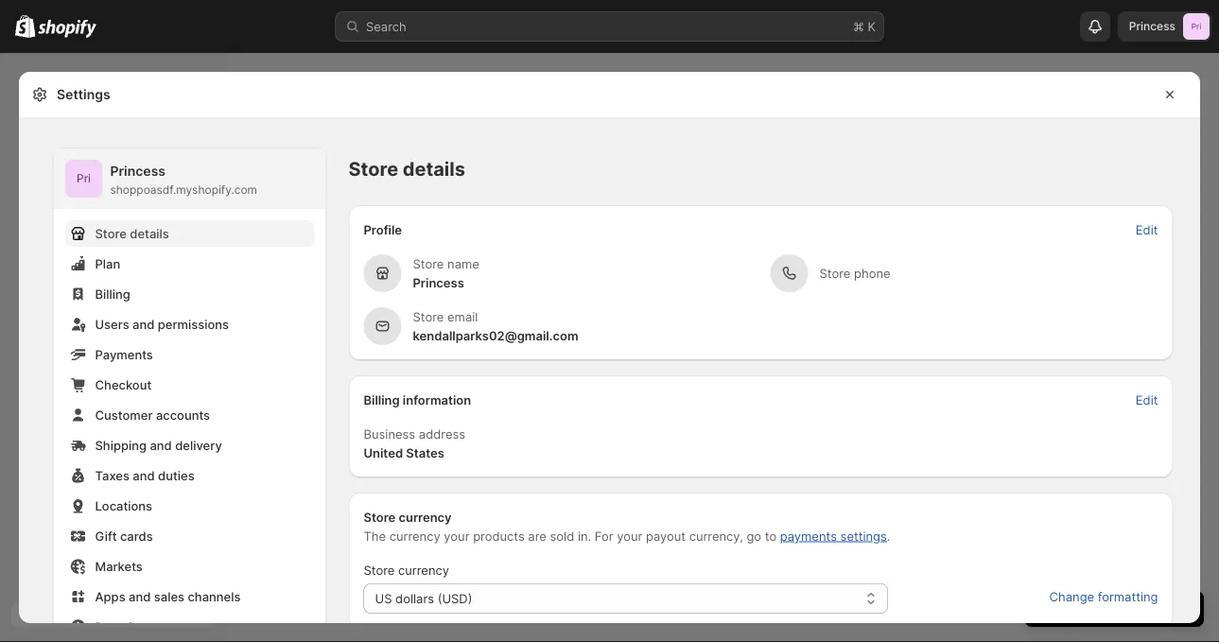 Task type: describe. For each thing, give the bounding box(es) containing it.
sales
[[154, 589, 184, 604]]

taxes and duties link
[[65, 462, 314, 489]]

users and permissions
[[95, 317, 229, 332]]

us
[[375, 591, 392, 606]]

channels
[[188, 589, 241, 604]]

email
[[447, 309, 478, 324]]

store name princess
[[413, 256, 479, 290]]

products
[[473, 529, 525, 543]]

gift
[[95, 529, 117, 543]]

princess image
[[1183, 13, 1210, 40]]

plan link
[[65, 251, 314, 277]]

the
[[364, 529, 386, 543]]

billing for billing
[[95, 287, 130, 301]]

change formatting button
[[1038, 584, 1169, 610]]

us dollars (usd)
[[375, 591, 472, 606]]

phone
[[854, 266, 891, 280]]

currency for store currency the currency your products are sold in. for your payout currency, go to payments settings .
[[399, 510, 452, 524]]

checkout
[[95, 377, 152, 392]]

store left 'phone'
[[820, 266, 851, 280]]

store phone
[[820, 266, 891, 280]]

dollars
[[395, 591, 434, 606]]

users and permissions link
[[65, 311, 314, 338]]

store inside store email kendallparks02@gmail.com
[[413, 309, 444, 324]]

users
[[95, 317, 129, 332]]

shipping
[[95, 438, 147, 453]]

⌘ k
[[853, 19, 876, 34]]

and for shipping
[[150, 438, 172, 453]]

domains link
[[65, 614, 314, 640]]

edit button for profile
[[1124, 217, 1169, 243]]

pri button
[[65, 160, 103, 198]]

edit for profile
[[1136, 222, 1158, 237]]

address
[[419, 427, 465, 441]]

0 vertical spatial store details
[[349, 157, 465, 181]]

apps and sales channels link
[[65, 584, 314, 610]]

locations link
[[65, 493, 314, 519]]

apps and sales channels
[[95, 589, 241, 604]]

1 your from the left
[[444, 529, 470, 543]]

edit for billing information
[[1136, 393, 1158, 407]]

store up profile
[[349, 157, 398, 181]]

2 your from the left
[[617, 529, 642, 543]]

apps
[[95, 589, 125, 604]]

name
[[447, 256, 479, 271]]

markets
[[95, 559, 143, 574]]

information
[[403, 393, 471, 407]]

markets link
[[65, 553, 314, 580]]

gift cards
[[95, 529, 153, 543]]

edit button for billing information
[[1124, 387, 1169, 413]]

settings
[[840, 529, 887, 543]]

and for apps
[[129, 589, 151, 604]]

store inside shop settings menu element
[[95, 226, 127, 241]]

payout
[[646, 529, 686, 543]]

store email kendallparks02@gmail.com
[[413, 309, 578, 343]]

duties
[[158, 468, 194, 483]]

store inside store currency the currency your products are sold in. for your payout currency, go to payments settings .
[[364, 510, 396, 524]]

gift cards link
[[65, 523, 314, 550]]

sold
[[550, 529, 574, 543]]

plan
[[95, 256, 120, 271]]

shopify image
[[38, 19, 97, 38]]

in.
[[578, 529, 591, 543]]

shopify image
[[15, 15, 35, 38]]

billing information
[[364, 393, 471, 407]]

store inside store name princess
[[413, 256, 444, 271]]

business address united states
[[364, 427, 465, 460]]

shipping and delivery
[[95, 438, 222, 453]]

customer accounts
[[95, 408, 210, 422]]

shop settings menu element
[[53, 148, 326, 642]]

.
[[887, 529, 890, 543]]

currency for store currency
[[398, 563, 449, 577]]

settings dialog
[[19, 72, 1200, 642]]

shoppoasdf.myshopify.com
[[110, 183, 257, 197]]

permissions
[[158, 317, 229, 332]]



Task type: vqa. For each thing, say whether or not it's contained in the screenshot.
permissions
yes



Task type: locate. For each thing, give the bounding box(es) containing it.
princess shoppoasdf.myshopify.com
[[110, 163, 257, 197]]

profile
[[364, 222, 402, 237]]

and inside "link"
[[133, 317, 155, 332]]

k
[[868, 19, 876, 34]]

(usd)
[[438, 591, 472, 606]]

delivery
[[175, 438, 222, 453]]

change formatting
[[1049, 589, 1158, 604]]

1 horizontal spatial your
[[617, 529, 642, 543]]

0 vertical spatial princess
[[1129, 19, 1176, 33]]

0 horizontal spatial your
[[444, 529, 470, 543]]

store up us
[[364, 563, 395, 577]]

taxes
[[95, 468, 129, 483]]

locations
[[95, 498, 152, 513]]

1 horizontal spatial billing
[[364, 393, 400, 407]]

0 horizontal spatial billing
[[95, 287, 130, 301]]

store left name
[[413, 256, 444, 271]]

1 horizontal spatial store details
[[349, 157, 465, 181]]

princess for princess
[[1129, 19, 1176, 33]]

domains
[[95, 620, 146, 634]]

edit
[[1136, 222, 1158, 237], [1136, 393, 1158, 407]]

2 edit button from the top
[[1124, 387, 1169, 413]]

princess up shoppoasdf.myshopify.com
[[110, 163, 166, 179]]

states
[[406, 445, 444, 460]]

1 vertical spatial billing
[[364, 393, 400, 407]]

store currency the currency your products are sold in. for your payout currency, go to payments settings .
[[364, 510, 890, 543]]

1 vertical spatial details
[[130, 226, 169, 241]]

store left email
[[413, 309, 444, 324]]

store details up profile
[[349, 157, 465, 181]]

store up the
[[364, 510, 396, 524]]

1 horizontal spatial details
[[403, 157, 465, 181]]

your left products
[[444, 529, 470, 543]]

1 edit from the top
[[1136, 222, 1158, 237]]

and for taxes
[[133, 468, 155, 483]]

0 vertical spatial billing
[[95, 287, 130, 301]]

princess
[[1129, 19, 1176, 33], [110, 163, 166, 179], [413, 275, 464, 290]]

store up plan
[[95, 226, 127, 241]]

1 vertical spatial edit
[[1136, 393, 1158, 407]]

currency,
[[689, 529, 743, 543]]

business
[[364, 427, 415, 441]]

0 vertical spatial details
[[403, 157, 465, 181]]

your
[[444, 529, 470, 543], [617, 529, 642, 543]]

formatting
[[1098, 589, 1158, 604]]

currency
[[399, 510, 452, 524], [389, 529, 440, 543], [398, 563, 449, 577]]

0 horizontal spatial store details
[[95, 226, 169, 241]]

0 vertical spatial edit
[[1136, 222, 1158, 237]]

store details
[[349, 157, 465, 181], [95, 226, 169, 241]]

payments link
[[65, 341, 314, 368]]

checkout link
[[65, 372, 314, 398]]

details
[[403, 157, 465, 181], [130, 226, 169, 241]]

2 vertical spatial currency
[[398, 563, 449, 577]]

billing
[[95, 287, 130, 301], [364, 393, 400, 407]]

for
[[595, 529, 613, 543]]

⌘
[[853, 19, 864, 34]]

shipping and delivery link
[[65, 432, 314, 459]]

and down customer accounts
[[150, 438, 172, 453]]

store details inside shop settings menu element
[[95, 226, 169, 241]]

1 vertical spatial edit button
[[1124, 387, 1169, 413]]

billing up business
[[364, 393, 400, 407]]

princess left princess image
[[1129, 19, 1176, 33]]

and right taxes
[[133, 468, 155, 483]]

billing inside billing link
[[95, 287, 130, 301]]

princess inside store name princess
[[413, 275, 464, 290]]

store details link
[[65, 220, 314, 247]]

billing for billing information
[[364, 393, 400, 407]]

store currency
[[364, 563, 449, 577]]

0 horizontal spatial details
[[130, 226, 169, 241]]

and
[[133, 317, 155, 332], [150, 438, 172, 453], [133, 468, 155, 483], [129, 589, 151, 604]]

search
[[366, 19, 406, 34]]

your right for
[[617, 529, 642, 543]]

1 edit button from the top
[[1124, 217, 1169, 243]]

princess inside princess shoppoasdf.myshopify.com
[[110, 163, 166, 179]]

customer
[[95, 408, 153, 422]]

and for users
[[133, 317, 155, 332]]

0 horizontal spatial princess
[[110, 163, 166, 179]]

customer accounts link
[[65, 402, 314, 428]]

1 vertical spatial store details
[[95, 226, 169, 241]]

are
[[528, 529, 547, 543]]

1 horizontal spatial princess
[[413, 275, 464, 290]]

billing link
[[65, 281, 314, 307]]

to
[[765, 529, 777, 543]]

go
[[747, 529, 761, 543]]

billing up users
[[95, 287, 130, 301]]

united
[[364, 445, 403, 460]]

dialog
[[1208, 72, 1219, 623]]

taxes and duties
[[95, 468, 194, 483]]

0 vertical spatial edit button
[[1124, 217, 1169, 243]]

accounts
[[156, 408, 210, 422]]

2 horizontal spatial princess
[[1129, 19, 1176, 33]]

change
[[1049, 589, 1094, 604]]

cards
[[120, 529, 153, 543]]

payments
[[95, 347, 153, 362]]

payments settings link
[[780, 529, 887, 543]]

kendallparks02@gmail.com
[[413, 328, 578, 343]]

0 vertical spatial currency
[[399, 510, 452, 524]]

edit button
[[1124, 217, 1169, 243], [1124, 387, 1169, 413]]

princess down name
[[413, 275, 464, 290]]

2 edit from the top
[[1136, 393, 1158, 407]]

store
[[349, 157, 398, 181], [95, 226, 127, 241], [413, 256, 444, 271], [820, 266, 851, 280], [413, 309, 444, 324], [364, 510, 396, 524], [364, 563, 395, 577]]

and right users
[[133, 317, 155, 332]]

store details up plan
[[95, 226, 169, 241]]

1 vertical spatial princess
[[110, 163, 166, 179]]

princess image
[[65, 160, 103, 198]]

details inside shop settings menu element
[[130, 226, 169, 241]]

2 vertical spatial princess
[[413, 275, 464, 290]]

princess for princess shoppoasdf.myshopify.com
[[110, 163, 166, 179]]

and right apps
[[129, 589, 151, 604]]

payments
[[780, 529, 837, 543]]

settings
[[57, 87, 110, 103]]

1 vertical spatial currency
[[389, 529, 440, 543]]



